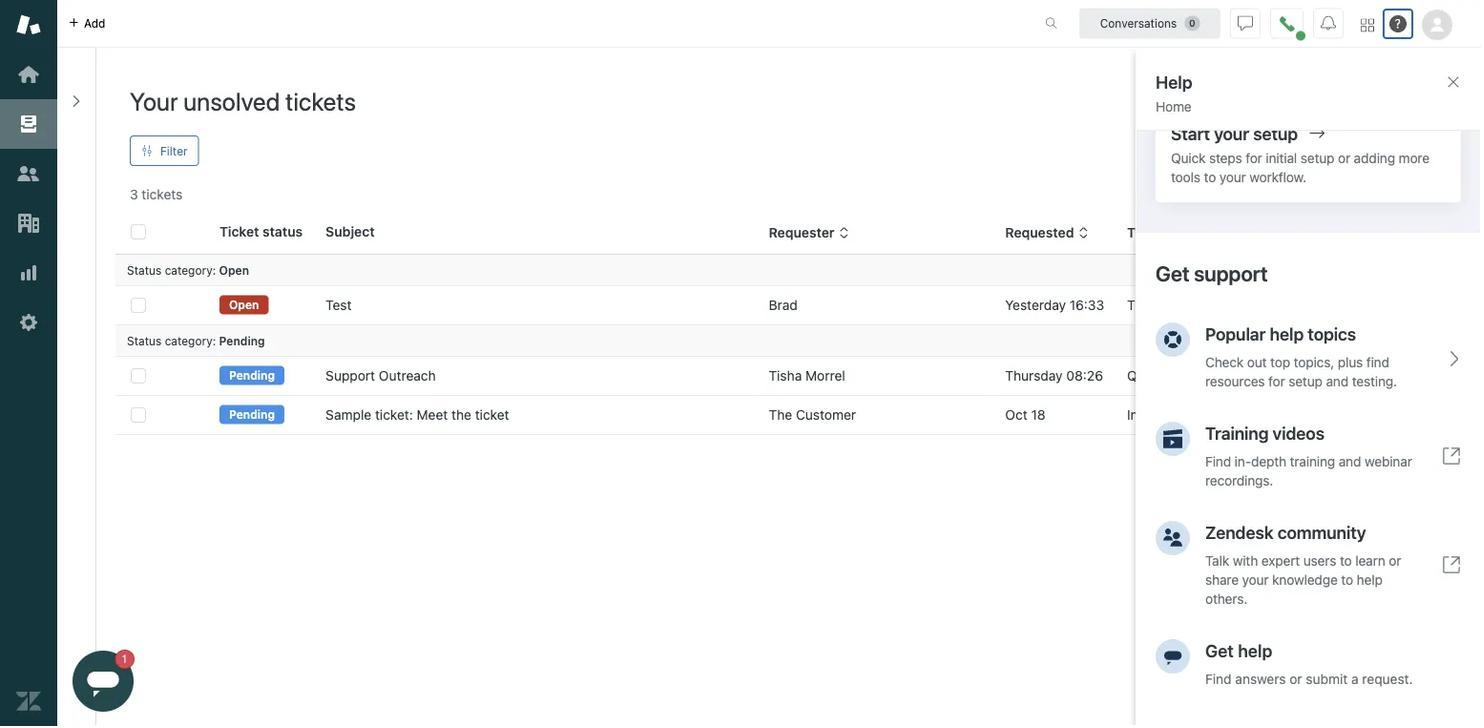 Task type: locate. For each thing, give the bounding box(es) containing it.
ticket for ticket
[[1128, 297, 1165, 313]]

category:
[[165, 264, 216, 277], [165, 334, 216, 348]]

0 vertical spatial tickets
[[286, 86, 356, 116]]

oct 18
[[1006, 407, 1046, 423]]

views image
[[16, 112, 41, 137]]

status for status category: open
[[127, 264, 162, 277]]

zendesk image
[[16, 689, 41, 714]]

0 horizontal spatial tickets
[[142, 187, 183, 202]]

1 vertical spatial ticket
[[1128, 297, 1165, 313]]

button displays agent's chat status as invisible. image
[[1238, 16, 1254, 31]]

low
[[1296, 368, 1320, 384], [1296, 407, 1320, 423]]

ticket inside row
[[1128, 297, 1165, 313]]

tickets right 3 at the left top
[[142, 187, 183, 202]]

row down tisha
[[116, 396, 1467, 435]]

conversations button
[[1080, 8, 1221, 39]]

3
[[130, 187, 138, 202]]

the customer
[[769, 407, 856, 423]]

category: up status category: pending
[[165, 264, 216, 277]]

support outreach
[[326, 368, 436, 384]]

add
[[84, 17, 105, 30]]

support outreach link
[[326, 367, 436, 386]]

expand views pane image
[[69, 94, 84, 109]]

main element
[[0, 0, 57, 727]]

2 category: from the top
[[165, 334, 216, 348]]

ticket
[[220, 224, 259, 240], [1128, 297, 1165, 313]]

row up tisha
[[116, 286, 1467, 325]]

1 vertical spatial tickets
[[142, 187, 183, 202]]

0 vertical spatial open
[[219, 264, 249, 277]]

type button
[[1128, 224, 1175, 242]]

status category: open
[[127, 264, 249, 277]]

status down status category: open
[[127, 334, 162, 348]]

category: for pending
[[165, 334, 216, 348]]

open down ticket status
[[219, 264, 249, 277]]

conversations
[[1101, 17, 1177, 30]]

tickets right unsolved
[[286, 86, 356, 116]]

priority
[[1296, 225, 1343, 241]]

1 vertical spatial pending
[[229, 369, 275, 382]]

thursday
[[1006, 368, 1063, 384]]

16:33
[[1070, 297, 1105, 313]]

pending for support outreach
[[229, 369, 275, 382]]

tisha
[[769, 368, 802, 384]]

row
[[116, 286, 1467, 325], [116, 357, 1467, 396], [116, 396, 1467, 435]]

2 low from the top
[[1296, 407, 1320, 423]]

requester button
[[769, 224, 850, 242]]

open
[[219, 264, 249, 277], [229, 298, 259, 312]]

1 vertical spatial low
[[1296, 407, 1320, 423]]

0 vertical spatial low
[[1296, 368, 1320, 384]]

3 row from the top
[[116, 396, 1467, 435]]

tisha morrel
[[769, 368, 846, 384]]

1 low from the top
[[1296, 368, 1320, 384]]

18
[[1032, 407, 1046, 423]]

open up status category: pending
[[229, 298, 259, 312]]

2 row from the top
[[116, 357, 1467, 396]]

pending
[[219, 334, 265, 348], [229, 369, 275, 382], [229, 408, 275, 421]]

pending for sample ticket: meet the ticket
[[229, 408, 275, 421]]

0 vertical spatial ticket
[[220, 224, 259, 240]]

2 vertical spatial pending
[[229, 408, 275, 421]]

0 vertical spatial category:
[[165, 264, 216, 277]]

admin image
[[16, 310, 41, 335]]

tickets
[[286, 86, 356, 116], [142, 187, 183, 202]]

ticket right 16:33
[[1128, 297, 1165, 313]]

1 status from the top
[[127, 264, 162, 277]]

requested
[[1006, 225, 1075, 241]]

1 horizontal spatial tickets
[[286, 86, 356, 116]]

1 category: from the top
[[165, 264, 216, 277]]

subject
[[326, 224, 375, 240]]

1 vertical spatial status
[[127, 334, 162, 348]]

1 row from the top
[[116, 286, 1467, 325]]

row containing sample ticket: meet the ticket
[[116, 396, 1467, 435]]

incident
[[1128, 407, 1177, 423]]

2 status from the top
[[127, 334, 162, 348]]

status
[[127, 264, 162, 277], [127, 334, 162, 348]]

status down 3 at the left top
[[127, 264, 162, 277]]

1 vertical spatial open
[[229, 298, 259, 312]]

category: down status category: open
[[165, 334, 216, 348]]

sample
[[326, 407, 372, 423]]

low for incident
[[1296, 407, 1320, 423]]

row up the
[[116, 357, 1467, 396]]

status
[[263, 224, 303, 240]]

1 horizontal spatial ticket
[[1128, 297, 1165, 313]]

oct
[[1006, 407, 1028, 423]]

filter button
[[130, 136, 199, 166]]

0 vertical spatial status
[[127, 264, 162, 277]]

ticket left status
[[220, 224, 259, 240]]

1 vertical spatial category:
[[165, 334, 216, 348]]

0 horizontal spatial ticket
[[220, 224, 259, 240]]



Task type: vqa. For each thing, say whether or not it's contained in the screenshot.
Localization
no



Task type: describe. For each thing, give the bounding box(es) containing it.
requester
[[769, 225, 835, 241]]

outreach
[[379, 368, 436, 384]]

notifications image
[[1321, 16, 1337, 31]]

ticket:
[[375, 407, 413, 423]]

zendesk support image
[[16, 12, 41, 37]]

get started image
[[16, 62, 41, 87]]

yesterday
[[1006, 297, 1066, 313]]

sample ticket: meet the ticket
[[326, 407, 509, 423]]

row containing support outreach
[[116, 357, 1467, 396]]

question
[[1128, 368, 1183, 384]]

meet
[[417, 407, 448, 423]]

ticket for ticket status
[[220, 224, 259, 240]]

3 tickets
[[130, 187, 183, 202]]

filter
[[160, 144, 188, 158]]

thursday 08:26
[[1006, 368, 1104, 384]]

requested button
[[1006, 224, 1090, 242]]

low for question
[[1296, 368, 1320, 384]]

organizations image
[[16, 211, 41, 236]]

unsolved
[[183, 86, 280, 116]]

add button
[[57, 0, 117, 47]]

test link
[[326, 296, 352, 315]]

your unsolved tickets
[[130, 86, 356, 116]]

get help image
[[1390, 15, 1407, 32]]

type
[[1128, 225, 1159, 241]]

the
[[452, 407, 472, 423]]

customers image
[[16, 161, 41, 186]]

status for status category: pending
[[127, 334, 162, 348]]

morrel
[[806, 368, 846, 384]]

sample ticket: meet the ticket link
[[326, 406, 509, 425]]

status category: pending
[[127, 334, 265, 348]]

yesterday 16:33
[[1006, 297, 1105, 313]]

support
[[326, 368, 375, 384]]

08:26
[[1067, 368, 1104, 384]]

the
[[769, 407, 793, 423]]

test
[[326, 297, 352, 313]]

category: for open
[[165, 264, 216, 277]]

your
[[130, 86, 178, 116]]

zendesk products image
[[1361, 19, 1375, 32]]

priority button
[[1296, 224, 1358, 242]]

reporting image
[[16, 261, 41, 285]]

0 vertical spatial pending
[[219, 334, 265, 348]]

ticket
[[475, 407, 509, 423]]

row containing test
[[116, 286, 1467, 325]]

customer
[[796, 407, 856, 423]]

brad
[[769, 297, 798, 313]]

ticket status
[[220, 224, 303, 240]]



